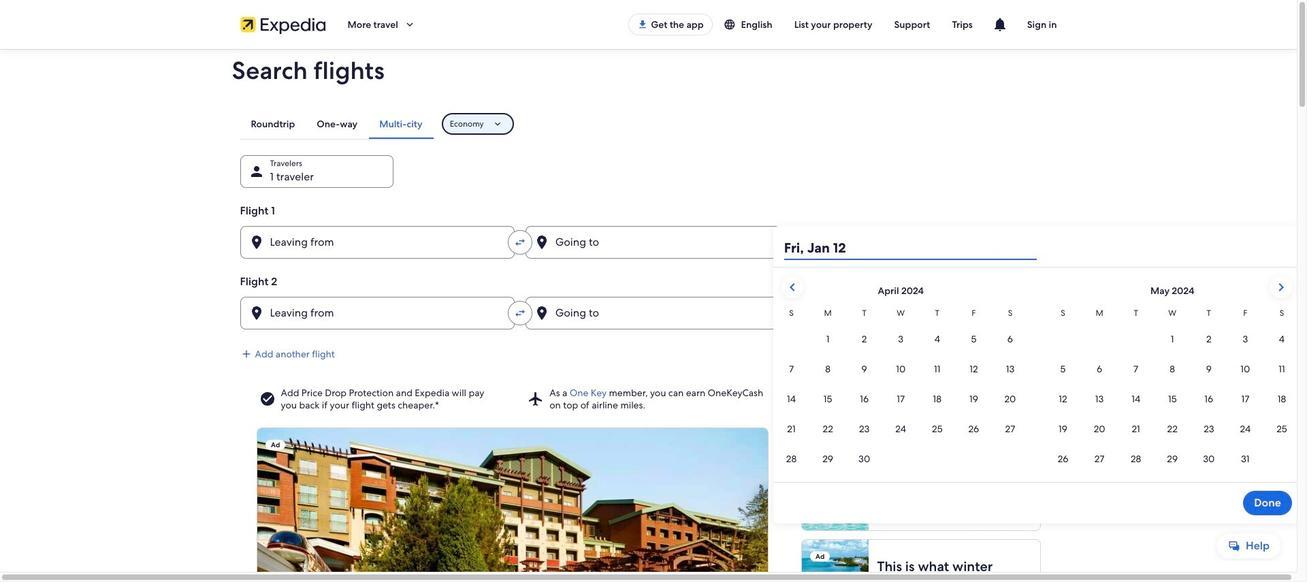 Task type: describe. For each thing, give the bounding box(es) containing it.
expedia logo image
[[240, 15, 326, 34]]

small image
[[723, 18, 741, 31]]

previous month image
[[784, 279, 800, 295]]

next month image
[[1273, 279, 1289, 295]]

2 swap origin and destination values image from the top
[[514, 307, 526, 319]]

communication center icon image
[[992, 16, 1008, 33]]



Task type: vqa. For each thing, say whether or not it's contained in the screenshot.
"Previous month" icon
yes



Task type: locate. For each thing, give the bounding box(es) containing it.
swap origin and destination values image
[[514, 236, 526, 249], [514, 307, 526, 319]]

1 swap origin and destination values image from the top
[[514, 236, 526, 249]]

download the app button image
[[637, 19, 648, 30]]

tab list
[[240, 109, 433, 139]]

1 vertical spatial swap origin and destination values image
[[514, 307, 526, 319]]

0 vertical spatial swap origin and destination values image
[[514, 236, 526, 249]]

main content
[[0, 49, 1300, 582]]

more travel image
[[404, 18, 416, 31]]

medium image
[[240, 348, 252, 360]]



